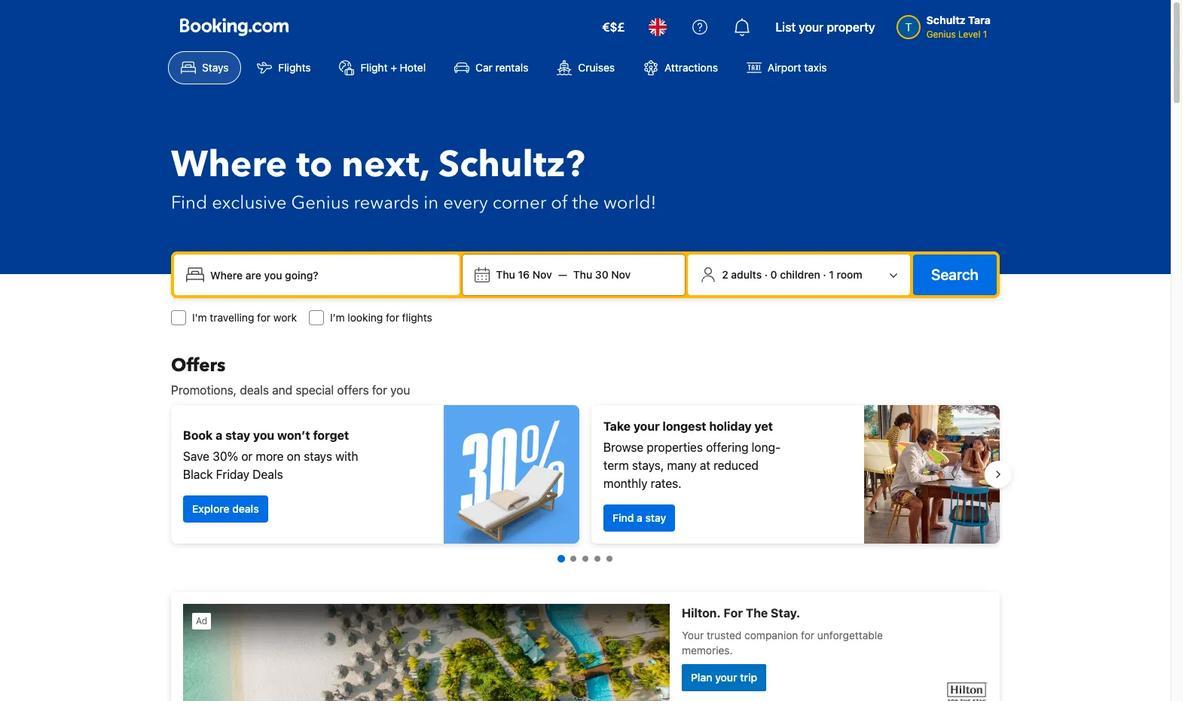 Task type: vqa. For each thing, say whether or not it's contained in the screenshot.
the right after
no



Task type: describe. For each thing, give the bounding box(es) containing it.
€$£ button
[[593, 9, 634, 45]]

€$£
[[602, 20, 625, 34]]

2 · from the left
[[823, 268, 827, 281]]

stays link
[[168, 51, 242, 84]]

take your longest holiday yet browse properties offering long- term stays, many at reduced monthly rates.
[[604, 420, 781, 491]]

flight + hotel link
[[327, 51, 439, 84]]

thu 30 nov button
[[567, 262, 637, 289]]

2 adults · 0 children · 1 room button
[[694, 261, 904, 289]]

and
[[272, 384, 293, 397]]

search
[[932, 266, 979, 283]]

flight + hotel
[[361, 61, 426, 74]]

airport
[[768, 61, 802, 74]]

schultz?
[[439, 140, 585, 190]]

offers promotions, deals and special offers for you
[[171, 353, 410, 397]]

taxis
[[804, 61, 827, 74]]

1 inside schultz tara genius level 1
[[983, 29, 988, 40]]

search for black friday deals on stays image
[[444, 405, 580, 544]]

booking.com image
[[180, 18, 289, 36]]

thu 16 nov — thu 30 nov
[[496, 268, 631, 281]]

friday
[[216, 468, 249, 482]]

list your property
[[776, 20, 876, 34]]

—
[[558, 268, 567, 281]]

progress bar inside offers main content
[[558, 555, 613, 563]]

looking
[[348, 311, 383, 324]]

take your longest holiday yet image
[[864, 405, 1000, 544]]

1 nov from the left
[[533, 268, 552, 281]]

stay for find
[[646, 512, 666, 525]]

your for longest
[[634, 420, 660, 433]]

cruises link
[[545, 51, 628, 84]]

30%
[[213, 450, 238, 464]]

monthly
[[604, 477, 648, 491]]

many
[[667, 459, 697, 473]]

genius inside the where to next, schultz? find exclusive genius rewards in every corner of the world!
[[291, 191, 349, 216]]

rates.
[[651, 477, 682, 491]]

forget
[[313, 429, 349, 442]]

where to next, schultz? find exclusive genius rewards in every corner of the world!
[[171, 140, 657, 216]]

offers
[[337, 384, 369, 397]]

deals
[[253, 468, 283, 482]]

yet
[[755, 420, 773, 433]]

stays,
[[632, 459, 664, 473]]

schultz tara genius level 1
[[927, 14, 991, 40]]

corner
[[493, 191, 547, 216]]

genius inside schultz tara genius level 1
[[927, 29, 956, 40]]

reduced
[[714, 459, 759, 473]]

stays
[[202, 61, 229, 74]]

i'm
[[330, 311, 345, 324]]

find inside the where to next, schultz? find exclusive genius rewards in every corner of the world!
[[171, 191, 207, 216]]

airport taxis link
[[734, 51, 840, 84]]

flights link
[[245, 51, 324, 84]]

travelling
[[210, 311, 254, 324]]

thu 16 nov button
[[490, 262, 558, 289]]

list your property link
[[767, 9, 885, 45]]

you inside book a stay you won't forget save 30% or more on stays with black friday deals
[[253, 429, 275, 442]]

1 thu from the left
[[496, 268, 515, 281]]

you inside offers promotions, deals and special offers for you
[[390, 384, 410, 397]]

2 thu from the left
[[573, 268, 593, 281]]

for for work
[[257, 311, 271, 324]]

i'm
[[192, 311, 207, 324]]

2 adults · 0 children · 1 room
[[722, 268, 863, 281]]

list
[[776, 20, 796, 34]]

children
[[780, 268, 821, 281]]

in
[[424, 191, 439, 216]]

region containing take your longest holiday yet
[[159, 399, 1012, 550]]

for inside offers promotions, deals and special offers for you
[[372, 384, 387, 397]]

i'm travelling for work
[[192, 311, 297, 324]]

cruises
[[578, 61, 615, 74]]

longest
[[663, 420, 707, 433]]

airport taxis
[[768, 61, 827, 74]]

your for property
[[799, 20, 824, 34]]

or
[[241, 450, 253, 464]]

property
[[827, 20, 876, 34]]

book a stay you won't forget save 30% or more on stays with black friday deals
[[183, 429, 358, 482]]

every
[[443, 191, 488, 216]]



Task type: locate. For each thing, give the bounding box(es) containing it.
flight
[[361, 61, 388, 74]]

level
[[959, 29, 981, 40]]

deals left and
[[240, 384, 269, 397]]

advertisement region
[[171, 592, 1000, 702]]

for left work
[[257, 311, 271, 324]]

offers main content
[[159, 353, 1012, 702]]

1
[[983, 29, 988, 40], [829, 268, 834, 281]]

nov right 30
[[611, 268, 631, 281]]

of
[[551, 191, 568, 216]]

0 horizontal spatial nov
[[533, 268, 552, 281]]

nov right the 16
[[533, 268, 552, 281]]

adults
[[731, 268, 762, 281]]

1 vertical spatial you
[[253, 429, 275, 442]]

car
[[476, 61, 493, 74]]

properties
[[647, 441, 703, 454]]

a for book
[[216, 429, 223, 442]]

0 horizontal spatial stay
[[225, 429, 250, 442]]

take
[[604, 420, 631, 433]]

2
[[722, 268, 729, 281]]

holiday
[[710, 420, 752, 433]]

explore deals
[[192, 503, 259, 516]]

· left 0
[[765, 268, 768, 281]]

car rentals
[[476, 61, 529, 74]]

1 horizontal spatial ·
[[823, 268, 827, 281]]

you
[[390, 384, 410, 397], [253, 429, 275, 442]]

for
[[257, 311, 271, 324], [386, 311, 399, 324], [372, 384, 387, 397]]

0 horizontal spatial find
[[171, 191, 207, 216]]

your right list
[[799, 20, 824, 34]]

at
[[700, 459, 711, 473]]

black
[[183, 468, 213, 482]]

1 vertical spatial genius
[[291, 191, 349, 216]]

rewards
[[354, 191, 419, 216]]

long-
[[752, 441, 781, 454]]

1 horizontal spatial your
[[799, 20, 824, 34]]

1 vertical spatial your
[[634, 420, 660, 433]]

find down monthly
[[613, 512, 634, 525]]

for left flights at left
[[386, 311, 399, 324]]

tara
[[969, 14, 991, 26]]

stay for book
[[225, 429, 250, 442]]

stay down rates.
[[646, 512, 666, 525]]

stay inside book a stay you won't forget save 30% or more on stays with black friday deals
[[225, 429, 250, 442]]

0 horizontal spatial genius
[[291, 191, 349, 216]]

1 vertical spatial stay
[[646, 512, 666, 525]]

term
[[604, 459, 629, 473]]

genius down schultz
[[927, 29, 956, 40]]

thu left 30
[[573, 268, 593, 281]]

offering
[[706, 441, 749, 454]]

for right offers
[[372, 384, 387, 397]]

flights
[[278, 61, 311, 74]]

Where are you going? field
[[204, 262, 454, 289]]

thu
[[496, 268, 515, 281], [573, 268, 593, 281]]

1 horizontal spatial nov
[[611, 268, 631, 281]]

stay up or
[[225, 429, 250, 442]]

16
[[518, 268, 530, 281]]

+
[[391, 61, 397, 74]]

· right children
[[823, 268, 827, 281]]

30
[[595, 268, 609, 281]]

0 horizontal spatial thu
[[496, 268, 515, 281]]

find a stay
[[613, 512, 666, 525]]

1 horizontal spatial find
[[613, 512, 634, 525]]

world!
[[604, 191, 657, 216]]

a inside book a stay you won't forget save 30% or more on stays with black friday deals
[[216, 429, 223, 442]]

1 horizontal spatial thu
[[573, 268, 593, 281]]

your inside take your longest holiday yet browse properties offering long- term stays, many at reduced monthly rates.
[[634, 420, 660, 433]]

1 vertical spatial a
[[637, 512, 643, 525]]

for for flights
[[386, 311, 399, 324]]

1 vertical spatial find
[[613, 512, 634, 525]]

attractions
[[665, 61, 718, 74]]

0 vertical spatial a
[[216, 429, 223, 442]]

promotions,
[[171, 384, 237, 397]]

offers
[[171, 353, 226, 378]]

your right take
[[634, 420, 660, 433]]

save
[[183, 450, 210, 464]]

1 horizontal spatial stay
[[646, 512, 666, 525]]

stays
[[304, 450, 332, 464]]

won't
[[277, 429, 310, 442]]

0
[[771, 268, 778, 281]]

1 inside button
[[829, 268, 834, 281]]

you right offers
[[390, 384, 410, 397]]

with
[[336, 450, 358, 464]]

to
[[296, 140, 333, 190]]

i'm looking for flights
[[330, 311, 432, 324]]

2 nov from the left
[[611, 268, 631, 281]]

nov
[[533, 268, 552, 281], [611, 268, 631, 281]]

0 vertical spatial your
[[799, 20, 824, 34]]

0 vertical spatial 1
[[983, 29, 988, 40]]

progress bar
[[558, 555, 613, 563]]

region
[[159, 399, 1012, 550]]

browse
[[604, 441, 644, 454]]

1 horizontal spatial 1
[[983, 29, 988, 40]]

find down where
[[171, 191, 207, 216]]

next,
[[342, 140, 429, 190]]

a
[[216, 429, 223, 442], [637, 512, 643, 525]]

0 horizontal spatial 1
[[829, 268, 834, 281]]

book
[[183, 429, 213, 442]]

find inside find a stay link
[[613, 512, 634, 525]]

find
[[171, 191, 207, 216], [613, 512, 634, 525]]

you up more
[[253, 429, 275, 442]]

0 vertical spatial find
[[171, 191, 207, 216]]

0 horizontal spatial your
[[634, 420, 660, 433]]

search button
[[914, 255, 997, 295]]

work
[[273, 311, 297, 324]]

your account menu schultz tara genius level 1 element
[[897, 7, 997, 41]]

deals right explore
[[232, 503, 259, 516]]

thu left the 16
[[496, 268, 515, 281]]

stay
[[225, 429, 250, 442], [646, 512, 666, 525]]

a for find
[[637, 512, 643, 525]]

exclusive
[[212, 191, 287, 216]]

your
[[799, 20, 824, 34], [634, 420, 660, 433]]

1 · from the left
[[765, 268, 768, 281]]

room
[[837, 268, 863, 281]]

a down monthly
[[637, 512, 643, 525]]

hotel
[[400, 61, 426, 74]]

your inside list your property link
[[799, 20, 824, 34]]

1 horizontal spatial a
[[637, 512, 643, 525]]

1 vertical spatial deals
[[232, 503, 259, 516]]

1 vertical spatial 1
[[829, 268, 834, 281]]

genius down to
[[291, 191, 349, 216]]

1 left room
[[829, 268, 834, 281]]

0 vertical spatial you
[[390, 384, 410, 397]]

1 down "tara"
[[983, 29, 988, 40]]

0 vertical spatial stay
[[225, 429, 250, 442]]

a right "book"
[[216, 429, 223, 442]]

0 horizontal spatial ·
[[765, 268, 768, 281]]

special
[[296, 384, 334, 397]]

deals inside offers promotions, deals and special offers for you
[[240, 384, 269, 397]]

more
[[256, 450, 284, 464]]

0 horizontal spatial a
[[216, 429, 223, 442]]

0 horizontal spatial you
[[253, 429, 275, 442]]

find a stay link
[[604, 505, 676, 532]]

flights
[[402, 311, 432, 324]]

attractions link
[[631, 51, 731, 84]]

0 vertical spatial deals
[[240, 384, 269, 397]]

·
[[765, 268, 768, 281], [823, 268, 827, 281]]

on
[[287, 450, 301, 464]]

car rentals link
[[442, 51, 541, 84]]

1 horizontal spatial you
[[390, 384, 410, 397]]

where
[[171, 140, 287, 190]]

1 horizontal spatial genius
[[927, 29, 956, 40]]

0 vertical spatial genius
[[927, 29, 956, 40]]

the
[[573, 191, 599, 216]]

explore deals link
[[183, 496, 268, 523]]

rentals
[[496, 61, 529, 74]]

explore
[[192, 503, 230, 516]]

stay inside find a stay link
[[646, 512, 666, 525]]



